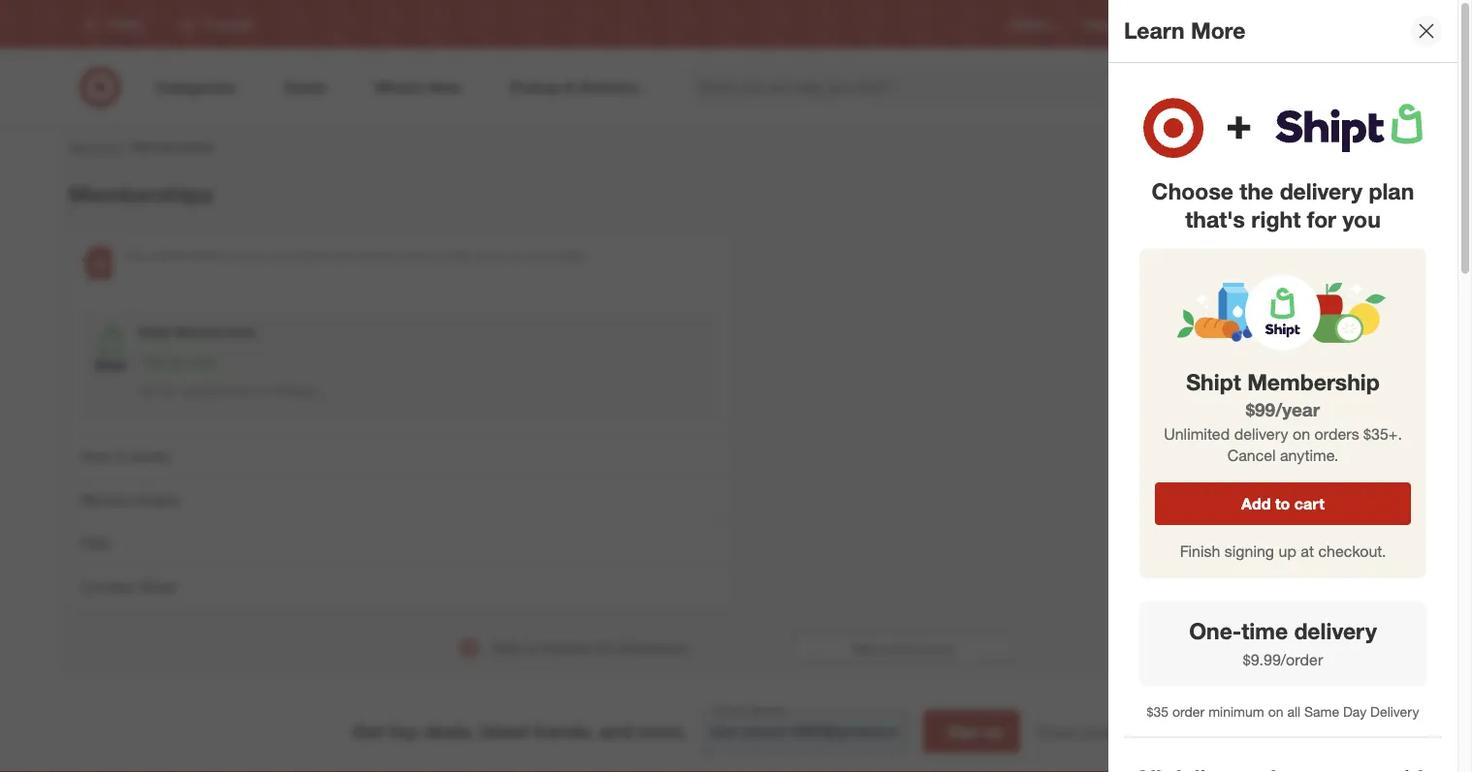 Task type: vqa. For each thing, say whether or not it's contained in the screenshot.
By
no



Task type: describe. For each thing, give the bounding box(es) containing it.
and
[[600, 720, 632, 743]]

right
[[1251, 205, 1301, 232]]

one-
[[1189, 618, 1241, 645]]

2 vertical spatial for
[[256, 384, 270, 398]]

1 vertical spatial memberships
[[69, 180, 213, 208]]

0 vertical spatial same
[[299, 248, 329, 263]]

recent orders
[[80, 491, 179, 509]]

membership for shipt membership
[[175, 323, 256, 340]]

more.
[[638, 720, 687, 743]]

fee
[[234, 248, 251, 263]]

each
[[270, 248, 296, 263]]

1 vertical spatial delivery
[[1370, 704, 1419, 721]]

the for unlimited
[[160, 384, 176, 398]]

0 vertical spatial $99/year
[[273, 384, 318, 398]]

survey
[[919, 641, 954, 656]]

unlimited
[[1164, 425, 1230, 444]]

account / memberships
[[69, 139, 215, 156]]

finish
[[1180, 543, 1220, 562]]

/
[[123, 139, 128, 156]]

$35
[[1147, 704, 1169, 721]]

$99/year inside shipt membership $99/year unlimited delivery on orders $35+. cancel anytime.
[[1246, 399, 1320, 421]]

account link
[[69, 139, 119, 156]]

$35+.
[[1363, 425, 1402, 444]]

membership for shipt membership $99/year unlimited delivery on orders $35+. cancel anytime.
[[1247, 369, 1380, 396]]

add to cart button
[[1155, 483, 1411, 526]]

ad
[[1125, 17, 1140, 31]]

plan for unlimited
[[230, 384, 253, 398]]

or,
[[433, 248, 448, 263]]

more
[[1191, 17, 1246, 44]]

shipt for shipt membership
[[138, 323, 171, 340]]

contact
[[80, 578, 136, 597]]

shipt membership
[[138, 323, 256, 340]]

us
[[523, 640, 537, 657]]

1 vertical spatial up
[[1279, 543, 1296, 562]]

get for get top deals, latest trends, and more.
[[353, 720, 384, 743]]

0 horizontal spatial order
[[189, 355, 217, 370]]

you
[[1342, 205, 1381, 232]]

policy
[[1083, 723, 1119, 740]]

anytime.
[[1280, 447, 1338, 466]]

search
[[1143, 80, 1189, 98]]

recent
[[80, 491, 130, 509]]

2 vertical spatial on
[[1268, 704, 1283, 721]]

delivery inside one-time delivery $9.99/order
[[1294, 618, 1377, 645]]

sign
[[947, 722, 980, 741]]

on for membership
[[1293, 425, 1310, 444]]

at
[[1301, 543, 1314, 562]]

signing
[[1225, 543, 1274, 562]]

delivery left fee
[[191, 248, 231, 263]]

registry
[[1011, 17, 1054, 31]]

weekly ad link
[[1085, 16, 1140, 33]]

a for take
[[879, 641, 885, 656]]

up inside button
[[984, 722, 1003, 741]]

pay a $9.99 delivery fee on each same day delivery order. or, sign up for an annual plan.
[[127, 248, 588, 263]]

help us improve this experience.
[[491, 640, 690, 657]]

how it works
[[80, 447, 170, 466]]

get the unlimited plan for $99/year
[[138, 384, 318, 398]]

one-time delivery $9.99/order
[[1189, 618, 1377, 670]]

contact shipt link
[[69, 565, 732, 609]]

$9.99/order
[[1243, 651, 1323, 670]]

weekly ad
[[1085, 17, 1140, 31]]

that's
[[1185, 205, 1245, 232]]

0 horizontal spatial day
[[332, 248, 352, 263]]

an
[[509, 248, 522, 263]]

0 vertical spatial delivery
[[355, 248, 397, 263]]

privacy policy
[[1035, 723, 1119, 740]]

What can we help you find? suggestions appear below search field
[[687, 66, 1156, 109]]

0 vertical spatial memberships
[[132, 139, 215, 156]]

dialog containing learn more
[[1108, 0, 1472, 773]]

$35 order minimum on all same day delivery
[[1147, 704, 1419, 721]]

orders inside shipt membership $99/year unlimited delivery on orders $35+. cancel anytime.
[[1314, 425, 1359, 444]]

minimum
[[1208, 704, 1264, 721]]

sign up button
[[923, 711, 1020, 753]]

get for get the unlimited plan for $99/year
[[138, 384, 157, 398]]

the for delivery
[[1240, 177, 1274, 205]]

recent orders link
[[69, 478, 732, 522]]

annual
[[525, 248, 560, 263]]

delivery inside choose the delivery plan that's right for you
[[1280, 177, 1362, 205]]

how
[[80, 447, 112, 466]]

redcard
[[1171, 17, 1217, 31]]

experience.
[[619, 640, 690, 657]]

deals,
[[423, 720, 475, 743]]

pay for pay a $9.99 delivery fee on each same day delivery order. or, sign up for an annual plan.
[[127, 248, 146, 263]]



Task type: locate. For each thing, give the bounding box(es) containing it.
the up right
[[1240, 177, 1274, 205]]

plan
[[1369, 177, 1414, 205], [230, 384, 253, 398]]

choose
[[1152, 177, 1233, 205]]

order right per
[[189, 355, 217, 370]]

dialog
[[1108, 0, 1472, 773]]

to
[[1275, 495, 1290, 514]]

2 vertical spatial up
[[984, 722, 1003, 741]]

on left all
[[1268, 704, 1283, 721]]

plan up you at right
[[1369, 177, 1414, 205]]

1 vertical spatial a
[[879, 641, 885, 656]]

faq
[[80, 534, 110, 553]]

0 horizontal spatial get
[[138, 384, 157, 398]]

1 vertical spatial plan
[[230, 384, 253, 398]]

a left $9.99
[[149, 248, 156, 263]]

0 horizontal spatial $99/year
[[273, 384, 318, 398]]

on for a
[[254, 248, 267, 263]]

0 vertical spatial get
[[138, 384, 157, 398]]

it
[[116, 447, 125, 466]]

learn
[[1124, 17, 1185, 44]]

orders
[[1314, 425, 1359, 444], [134, 491, 179, 509]]

2 horizontal spatial up
[[1279, 543, 1296, 562]]

0 vertical spatial order
[[189, 355, 217, 370]]

account
[[69, 139, 119, 156]]

1 vertical spatial orders
[[134, 491, 179, 509]]

this
[[593, 640, 615, 657]]

day inside dialog
[[1343, 704, 1367, 721]]

delivery inside shipt membership $99/year unlimited delivery on orders $35+. cancel anytime.
[[1234, 425, 1288, 444]]

1 vertical spatial the
[[160, 384, 176, 398]]

1 vertical spatial for
[[492, 248, 506, 263]]

shipt for shipt membership $99/year unlimited delivery on orders $35+. cancel anytime.
[[1186, 369, 1241, 396]]

0 vertical spatial a
[[149, 248, 156, 263]]

trends,
[[533, 720, 594, 743]]

orders inside the recent orders link
[[134, 491, 179, 509]]

works
[[129, 447, 170, 466]]

for left an
[[492, 248, 506, 263]]

registry link
[[1011, 16, 1054, 33]]

order
[[189, 355, 217, 370], [1172, 704, 1205, 721]]

delivery up cancel
[[1234, 425, 1288, 444]]

add to cart
[[1241, 495, 1325, 514]]

for inside choose the delivery plan that's right for you
[[1307, 205, 1336, 232]]

time
[[1241, 618, 1288, 645]]

a for pay
[[149, 248, 156, 263]]

$9.99
[[159, 248, 187, 263]]

choose the delivery plan that's right for you
[[1152, 177, 1414, 232]]

$99/year right unlimited at the left of the page
[[273, 384, 318, 398]]

0 vertical spatial up
[[476, 248, 489, 263]]

orders up anytime.
[[1314, 425, 1359, 444]]

get top deals, latest trends, and more.
[[353, 720, 687, 743]]

add
[[1241, 495, 1271, 514]]

1 horizontal spatial on
[[1268, 704, 1283, 721]]

0 vertical spatial for
[[1307, 205, 1336, 232]]

1 horizontal spatial get
[[353, 720, 384, 743]]

pay
[[127, 248, 146, 263], [146, 355, 165, 370]]

shipt inside shipt membership $99/year unlimited delivery on orders $35+. cancel anytime.
[[1186, 369, 1241, 396]]

per
[[168, 355, 186, 370]]

same right each
[[299, 248, 329, 263]]

0 vertical spatial shipt
[[138, 323, 171, 340]]

delivery
[[1280, 177, 1362, 205], [191, 248, 231, 263], [1234, 425, 1288, 444], [1294, 618, 1377, 645]]

faq link
[[69, 522, 732, 565]]

plan for delivery
[[1369, 177, 1414, 205]]

cancel
[[1227, 447, 1276, 466]]

all
[[1287, 704, 1300, 721]]

orders down works
[[134, 491, 179, 509]]

same inside dialog
[[1304, 704, 1339, 721]]

take
[[852, 641, 875, 656]]

1 horizontal spatial membership
[[1247, 369, 1380, 396]]

pay left $9.99
[[127, 248, 146, 263]]

1 horizontal spatial up
[[984, 722, 1003, 741]]

a inside take a quick survey 'button'
[[879, 641, 885, 656]]

0 horizontal spatial for
[[256, 384, 270, 398]]

improve
[[541, 640, 590, 657]]

finish signing up at checkout.
[[1180, 543, 1386, 562]]

1 vertical spatial order
[[1172, 704, 1205, 721]]

plan.
[[563, 248, 588, 263]]

0 horizontal spatial orders
[[134, 491, 179, 509]]

quick
[[888, 641, 916, 656]]

for
[[1307, 205, 1336, 232], [492, 248, 506, 263], [256, 384, 270, 398]]

membership
[[175, 323, 256, 340], [1247, 369, 1380, 396]]

$99/year
[[273, 384, 318, 398], [1246, 399, 1320, 421]]

top
[[389, 720, 418, 743]]

day right each
[[332, 248, 352, 263]]

0 horizontal spatial same
[[299, 248, 329, 263]]

on right fee
[[254, 248, 267, 263]]

on inside shipt membership $99/year unlimited delivery on orders $35+. cancel anytime.
[[1293, 425, 1310, 444]]

weekly
[[1085, 17, 1122, 31]]

plan inside choose the delivery plan that's right for you
[[1369, 177, 1414, 205]]

0 vertical spatial plan
[[1369, 177, 1414, 205]]

learn more
[[1124, 17, 1246, 44]]

shipt up unlimited
[[1186, 369, 1241, 396]]

the down per
[[160, 384, 176, 398]]

day
[[332, 248, 352, 263], [1343, 704, 1367, 721]]

0 vertical spatial day
[[332, 248, 352, 263]]

same
[[299, 248, 329, 263], [1304, 704, 1339, 721]]

checkout.
[[1318, 543, 1386, 562]]

0 horizontal spatial on
[[254, 248, 267, 263]]

membership up pay per order
[[175, 323, 256, 340]]

membership up anytime.
[[1247, 369, 1380, 396]]

on
[[254, 248, 267, 263], [1293, 425, 1310, 444], [1268, 704, 1283, 721]]

pay per order
[[146, 355, 217, 370]]

0 horizontal spatial plan
[[230, 384, 253, 398]]

pay left per
[[146, 355, 165, 370]]

0 horizontal spatial membership
[[175, 323, 256, 340]]

2 vertical spatial shipt
[[140, 578, 176, 597]]

0 horizontal spatial a
[[149, 248, 156, 263]]

0 horizontal spatial up
[[476, 248, 489, 263]]

delivery up $9.99/order at the bottom of the page
[[1294, 618, 1377, 645]]

0 vertical spatial on
[[254, 248, 267, 263]]

unlimited
[[180, 384, 227, 398]]

up
[[476, 248, 489, 263], [1279, 543, 1296, 562], [984, 722, 1003, 741]]

take a quick survey
[[852, 641, 954, 656]]

same right all
[[1304, 704, 1339, 721]]

sign up
[[947, 722, 1003, 741]]

0 horizontal spatial the
[[160, 384, 176, 398]]

membership inside shipt membership $99/year unlimited delivery on orders $35+. cancel anytime.
[[1247, 369, 1380, 396]]

latest
[[480, 720, 528, 743]]

memberships
[[132, 139, 215, 156], [69, 180, 213, 208]]

1 horizontal spatial the
[[1240, 177, 1274, 205]]

for right unlimited at the left of the page
[[256, 384, 270, 398]]

memberships down 'account / memberships'
[[69, 180, 213, 208]]

delivery
[[355, 248, 397, 263], [1370, 704, 1419, 721]]

2 horizontal spatial for
[[1307, 205, 1336, 232]]

contact shipt
[[80, 578, 176, 597]]

a right take
[[879, 641, 885, 656]]

0 vertical spatial orders
[[1314, 425, 1359, 444]]

order right $35
[[1172, 704, 1205, 721]]

help
[[491, 640, 519, 657]]

1 vertical spatial $99/year
[[1246, 399, 1320, 421]]

the
[[1240, 177, 1274, 205], [160, 384, 176, 398]]

cart
[[1294, 495, 1325, 514]]

get left 'top'
[[353, 720, 384, 743]]

privacy policy link
[[1035, 722, 1119, 742]]

1 vertical spatial pay
[[146, 355, 165, 370]]

1 vertical spatial on
[[1293, 425, 1310, 444]]

pay for pay per order
[[146, 355, 165, 370]]

get
[[138, 384, 157, 398], [353, 720, 384, 743]]

2 horizontal spatial on
[[1293, 425, 1310, 444]]

1 vertical spatial membership
[[1247, 369, 1380, 396]]

shipt membership $99/year unlimited delivery on orders $35+. cancel anytime.
[[1164, 369, 1402, 466]]

1 horizontal spatial a
[[879, 641, 885, 656]]

shipt
[[138, 323, 171, 340], [1186, 369, 1241, 396], [140, 578, 176, 597]]

get down pay per order
[[138, 384, 157, 398]]

plan right unlimited at the left of the page
[[230, 384, 253, 398]]

1 horizontal spatial orders
[[1314, 425, 1359, 444]]

sign
[[451, 248, 472, 263]]

1 horizontal spatial plan
[[1369, 177, 1414, 205]]

0 vertical spatial the
[[1240, 177, 1274, 205]]

1 horizontal spatial day
[[1343, 704, 1367, 721]]

shipt right contact
[[140, 578, 176, 597]]

1 horizontal spatial same
[[1304, 704, 1339, 721]]

order.
[[401, 248, 430, 263]]

day right all
[[1343, 704, 1367, 721]]

1 vertical spatial day
[[1343, 704, 1367, 721]]

a
[[149, 248, 156, 263], [879, 641, 885, 656]]

0 vertical spatial pay
[[127, 248, 146, 263]]

take a quick survey button
[[792, 633, 1014, 664]]

privacy
[[1035, 723, 1079, 740]]

1 vertical spatial shipt
[[1186, 369, 1241, 396]]

1 horizontal spatial for
[[492, 248, 506, 263]]

1 vertical spatial get
[[353, 720, 384, 743]]

1 horizontal spatial $99/year
[[1246, 399, 1320, 421]]

shipt up per
[[138, 323, 171, 340]]

on up anytime.
[[1293, 425, 1310, 444]]

the inside choose the delivery plan that's right for you
[[1240, 177, 1274, 205]]

1 horizontal spatial delivery
[[1370, 704, 1419, 721]]

0 horizontal spatial delivery
[[355, 248, 397, 263]]

redcard link
[[1171, 16, 1217, 33]]

delivery up you at right
[[1280, 177, 1362, 205]]

memberships right /
[[132, 139, 215, 156]]

1 vertical spatial same
[[1304, 704, 1339, 721]]

search button
[[1143, 66, 1189, 112]]

1 horizontal spatial order
[[1172, 704, 1205, 721]]

same day delivery, delivered by shipt image
[[1124, 79, 1441, 177]]

0 vertical spatial membership
[[175, 323, 256, 340]]

$99/year up anytime.
[[1246, 399, 1320, 421]]

None text field
[[703, 711, 907, 753]]

how it works button
[[69, 434, 732, 478]]

for left you at right
[[1307, 205, 1336, 232]]



